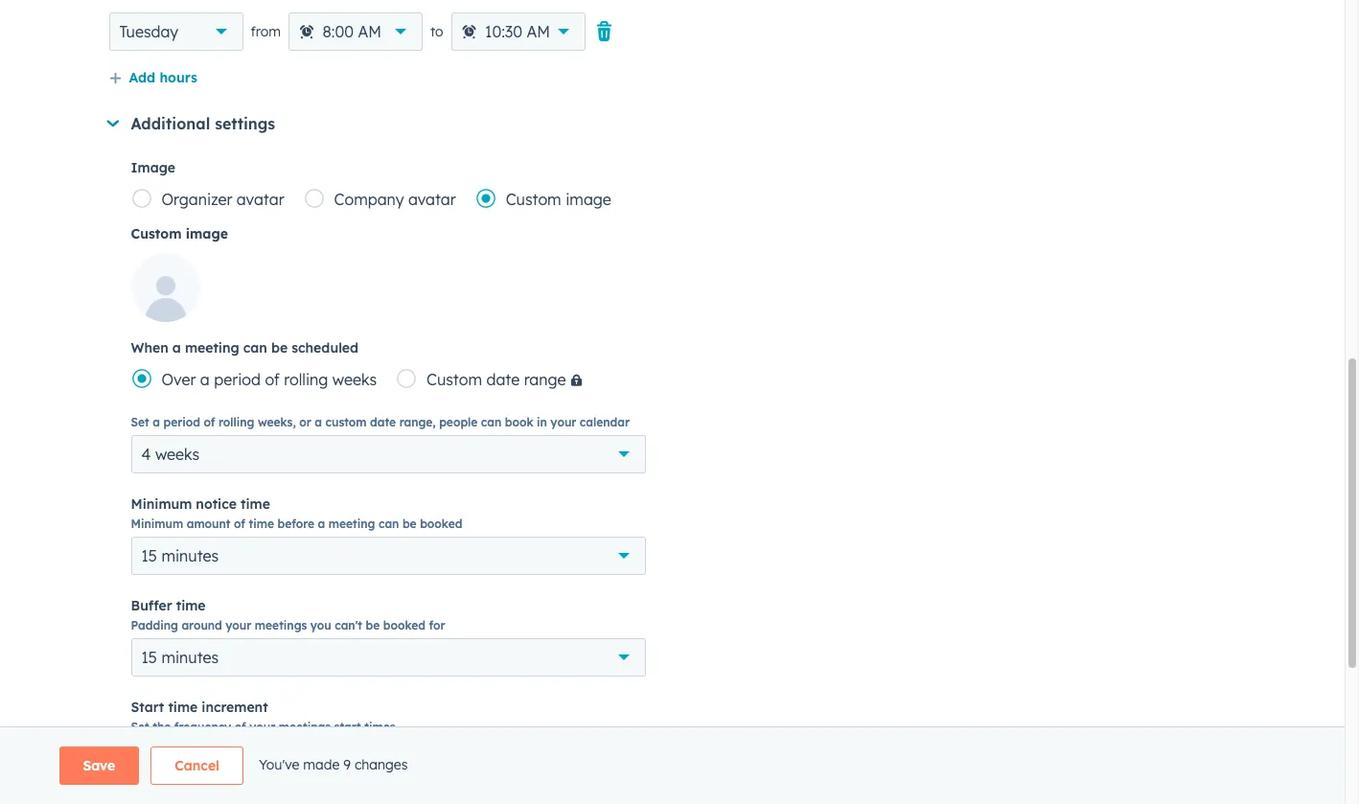 Task type: locate. For each thing, give the bounding box(es) containing it.
1 vertical spatial minimum
[[131, 516, 183, 531]]

0 horizontal spatial weeks
[[155, 444, 200, 464]]

can't
[[335, 618, 362, 632]]

15 minutes button down can't
[[131, 638, 645, 676]]

time
[[241, 495, 270, 512], [249, 516, 274, 531], [176, 597, 206, 614], [168, 698, 198, 716]]

notice
[[196, 495, 237, 512]]

buffer time padding around your meetings you can't be booked for
[[131, 597, 445, 632]]

be
[[271, 339, 288, 356], [402, 516, 417, 531], [366, 618, 380, 632]]

15 minutes button for buffer time
[[131, 638, 645, 676]]

0 vertical spatial be
[[271, 339, 288, 356]]

15 minutes for start
[[141, 749, 219, 768]]

start
[[334, 719, 361, 734]]

for
[[429, 618, 445, 632]]

1 vertical spatial 15
[[141, 648, 157, 667]]

save
[[83, 757, 115, 774]]

meetings
[[255, 618, 307, 632], [279, 719, 331, 734]]

you've
[[259, 756, 299, 773]]

am right 8:00
[[358, 22, 381, 41]]

1 vertical spatial be
[[402, 516, 417, 531]]

1 vertical spatial booked
[[383, 618, 425, 632]]

set down start
[[131, 719, 149, 734]]

am for 8:00 am
[[358, 22, 381, 41]]

set a period of rolling weeks, or a custom date range, people can book in your calendar
[[131, 415, 630, 429]]

am
[[358, 22, 381, 41], [527, 22, 550, 41]]

1 horizontal spatial weeks
[[332, 370, 377, 389]]

1 vertical spatial 15 minutes button
[[131, 638, 645, 676]]

1 avatar from the left
[[237, 189, 284, 209]]

minutes for start
[[161, 749, 219, 768]]

booked
[[420, 516, 462, 531], [383, 618, 425, 632]]

period down when a meeting can be scheduled
[[214, 370, 261, 389]]

weeks down scheduled
[[332, 370, 377, 389]]

a
[[172, 339, 181, 356], [200, 370, 210, 389], [153, 415, 160, 429], [315, 415, 322, 429], [318, 516, 325, 531]]

am inside popup button
[[527, 22, 550, 41]]

1 horizontal spatial meeting
[[328, 516, 375, 531]]

1 horizontal spatial custom image
[[506, 189, 611, 209]]

0 vertical spatial minutes
[[161, 546, 219, 565]]

a for over
[[200, 370, 210, 389]]

start
[[131, 698, 164, 716]]

am for 10:30 am
[[527, 22, 550, 41]]

0 vertical spatial custom image
[[506, 189, 611, 209]]

1 15 minutes from the top
[[141, 546, 219, 565]]

save button
[[59, 747, 139, 785]]

period for over
[[214, 370, 261, 389]]

2 vertical spatial 15 minutes button
[[131, 740, 645, 778]]

1 vertical spatial weeks
[[155, 444, 200, 464]]

meeting right before
[[328, 516, 375, 531]]

to
[[430, 23, 443, 40]]

period inside when a meeting can be scheduled element
[[214, 370, 261, 389]]

can
[[243, 339, 267, 356], [481, 415, 501, 429], [378, 516, 399, 531]]

custom date range
[[427, 370, 566, 389]]

of down when a meeting can be scheduled
[[265, 370, 280, 389]]

booked inside buffer time padding around your meetings you can't be booked for
[[383, 618, 425, 632]]

changes
[[355, 756, 408, 773]]

1 set from the top
[[131, 415, 149, 429]]

your inside buffer time padding around your meetings you can't be booked for
[[226, 618, 251, 632]]

1 horizontal spatial can
[[378, 516, 399, 531]]

company avatar
[[334, 189, 456, 209]]

can left book
[[481, 415, 501, 429]]

be up over a period of rolling weeks
[[271, 339, 288, 356]]

a right over
[[200, 370, 210, 389]]

1 vertical spatial your
[[226, 618, 251, 632]]

1 vertical spatial custom image
[[131, 225, 228, 242]]

minimum notice time minimum amount of time before a meeting can be booked
[[131, 495, 462, 531]]

avatar right company
[[408, 189, 456, 209]]

a for set
[[153, 415, 160, 429]]

1 vertical spatial period
[[163, 415, 200, 429]]

set
[[131, 415, 149, 429], [131, 719, 149, 734]]

company
[[334, 189, 404, 209]]

0 horizontal spatial custom image
[[131, 225, 228, 242]]

custom
[[506, 189, 561, 209], [131, 225, 182, 242], [427, 370, 482, 389]]

minutes for buffer
[[161, 648, 219, 667]]

2 15 minutes button from the top
[[131, 638, 645, 676]]

booked down the "4 weeks" popup button
[[420, 516, 462, 531]]

0 horizontal spatial am
[[358, 22, 381, 41]]

tuesday button
[[109, 12, 243, 50]]

minimum
[[131, 495, 192, 512], [131, 516, 183, 531]]

period up 4 weeks
[[163, 415, 200, 429]]

15 down the the
[[141, 749, 157, 768]]

rolling inside when a meeting can be scheduled element
[[284, 370, 328, 389]]

1 minimum from the top
[[131, 495, 192, 512]]

15 down padding on the bottom
[[141, 648, 157, 667]]

organizer avatar
[[161, 189, 284, 209]]

1 vertical spatial can
[[481, 415, 501, 429]]

date up the "4 weeks" popup button
[[370, 415, 396, 429]]

add hours button
[[109, 66, 197, 91]]

3 15 minutes button from the top
[[131, 740, 645, 778]]

be right can't
[[366, 618, 380, 632]]

1 horizontal spatial date
[[486, 370, 520, 389]]

your right around
[[226, 618, 251, 632]]

15 for minimum
[[141, 546, 157, 565]]

2 am from the left
[[527, 22, 550, 41]]

a right before
[[318, 516, 325, 531]]

4 weeks
[[141, 444, 200, 464]]

avatar
[[237, 189, 284, 209], [408, 189, 456, 209]]

0 vertical spatial minimum
[[131, 495, 192, 512]]

am inside popup button
[[358, 22, 381, 41]]

0 vertical spatial image
[[566, 189, 611, 209]]

1 horizontal spatial be
[[366, 618, 380, 632]]

0 horizontal spatial image
[[186, 225, 228, 242]]

1 15 from the top
[[141, 546, 157, 565]]

0 vertical spatial rolling
[[284, 370, 328, 389]]

be down the "4 weeks" popup button
[[402, 516, 417, 531]]

be inside 'minimum notice time minimum amount of time before a meeting can be booked'
[[402, 516, 417, 531]]

hours
[[159, 69, 197, 86]]

4 weeks button
[[131, 435, 645, 473]]

3 15 minutes from the top
[[141, 749, 219, 768]]

custom inside image element
[[506, 189, 561, 209]]

your right in
[[550, 415, 576, 429]]

0 horizontal spatial avatar
[[237, 189, 284, 209]]

1 horizontal spatial rolling
[[284, 370, 328, 389]]

of left "weeks,"
[[204, 415, 215, 429]]

over
[[161, 370, 196, 389]]

15 minutes button down times.
[[131, 740, 645, 778]]

page section element
[[13, 747, 1332, 785]]

0 vertical spatial 15 minutes button
[[131, 536, 645, 575]]

weeks right 4
[[155, 444, 200, 464]]

rolling left "weeks,"
[[218, 415, 254, 429]]

date left range
[[486, 370, 520, 389]]

add
[[129, 69, 155, 86]]

2 15 minutes from the top
[[141, 648, 219, 667]]

15 up buffer
[[141, 546, 157, 565]]

15 minutes for minimum
[[141, 546, 219, 565]]

0 vertical spatial booked
[[420, 516, 462, 531]]

15 minutes button
[[131, 536, 645, 575], [131, 638, 645, 676], [131, 740, 645, 778]]

0 vertical spatial date
[[486, 370, 520, 389]]

rolling down scheduled
[[284, 370, 328, 389]]

minimum down 4 weeks
[[131, 495, 192, 512]]

period
[[214, 370, 261, 389], [163, 415, 200, 429]]

the
[[153, 719, 171, 734]]

padding
[[131, 618, 178, 632]]

0 horizontal spatial period
[[163, 415, 200, 429]]

2 minutes from the top
[[161, 648, 219, 667]]

image
[[566, 189, 611, 209], [186, 225, 228, 242]]

weeks
[[332, 370, 377, 389], [155, 444, 200, 464]]

a right the "or"
[[315, 415, 322, 429]]

1 am from the left
[[358, 22, 381, 41]]

minutes down frequency
[[161, 749, 219, 768]]

date
[[486, 370, 520, 389], [370, 415, 396, 429]]

date inside when a meeting can be scheduled element
[[486, 370, 520, 389]]

0 horizontal spatial date
[[370, 415, 396, 429]]

0 horizontal spatial can
[[243, 339, 267, 356]]

0 vertical spatial set
[[131, 415, 149, 429]]

15 for start
[[141, 749, 157, 768]]

1 15 minutes button from the top
[[131, 536, 645, 575]]

time inside buffer time padding around your meetings you can't be booked for
[[176, 597, 206, 614]]

8:00 am button
[[288, 12, 423, 50]]

2 vertical spatial your
[[249, 719, 275, 734]]

2 vertical spatial minutes
[[161, 749, 219, 768]]

9
[[343, 756, 351, 773]]

0 vertical spatial meetings
[[255, 618, 307, 632]]

when
[[131, 339, 168, 356]]

meetings up made
[[279, 719, 331, 734]]

a up 4 weeks
[[153, 415, 160, 429]]

2 horizontal spatial can
[[481, 415, 501, 429]]

1 horizontal spatial am
[[527, 22, 550, 41]]

buffer
[[131, 597, 172, 614]]

scheduled
[[292, 339, 358, 356]]

2 horizontal spatial custom
[[506, 189, 561, 209]]

meetings inside buffer time padding around your meetings you can't be booked for
[[255, 618, 307, 632]]

1 horizontal spatial period
[[214, 370, 261, 389]]

rolling
[[284, 370, 328, 389], [218, 415, 254, 429]]

2 15 from the top
[[141, 648, 157, 667]]

4
[[141, 444, 151, 464]]

can inside 'minimum notice time minimum amount of time before a meeting can be booked'
[[378, 516, 399, 531]]

time up frequency
[[168, 698, 198, 716]]

15 minutes down around
[[141, 648, 219, 667]]

1 vertical spatial date
[[370, 415, 396, 429]]

1 horizontal spatial avatar
[[408, 189, 456, 209]]

3 15 from the top
[[141, 749, 157, 768]]

0 horizontal spatial rolling
[[218, 415, 254, 429]]

0 horizontal spatial custom
[[131, 225, 182, 242]]

booked left for
[[383, 618, 425, 632]]

of down notice on the left of the page
[[234, 516, 245, 531]]

of down the increment
[[235, 719, 246, 734]]

2 horizontal spatial be
[[402, 516, 417, 531]]

15 minutes
[[141, 546, 219, 565], [141, 648, 219, 667], [141, 749, 219, 768]]

1 horizontal spatial image
[[566, 189, 611, 209]]

15 minutes button up can't
[[131, 536, 645, 575]]

0 vertical spatial custom
[[506, 189, 561, 209]]

image
[[131, 159, 175, 176]]

minutes down "amount"
[[161, 546, 219, 565]]

custom image
[[506, 189, 611, 209], [131, 225, 228, 242]]

time up around
[[176, 597, 206, 614]]

2 minimum from the top
[[131, 516, 183, 531]]

1 vertical spatial meeting
[[328, 516, 375, 531]]

minutes down around
[[161, 648, 219, 667]]

0 vertical spatial weeks
[[332, 370, 377, 389]]

8:00
[[322, 22, 354, 41]]

15 minutes down "amount"
[[141, 546, 219, 565]]

minutes for minimum
[[161, 546, 219, 565]]

set up 4
[[131, 415, 149, 429]]

minutes
[[161, 546, 219, 565], [161, 648, 219, 667], [161, 749, 219, 768]]

0 vertical spatial period
[[214, 370, 261, 389]]

set inside the start time increment set the frequency of your meetings start times.
[[131, 719, 149, 734]]

2 vertical spatial custom
[[427, 370, 482, 389]]

booked inside 'minimum notice time minimum amount of time before a meeting can be booked'
[[420, 516, 462, 531]]

meetings left you
[[255, 618, 307, 632]]

2 set from the top
[[131, 719, 149, 734]]

meeting up over
[[185, 339, 239, 356]]

0 vertical spatial can
[[243, 339, 267, 356]]

image element
[[131, 183, 645, 214]]

0 vertical spatial meeting
[[185, 339, 239, 356]]

1 horizontal spatial custom
[[427, 370, 482, 389]]

15
[[141, 546, 157, 565], [141, 648, 157, 667], [141, 749, 157, 768]]

15 minutes down the the
[[141, 749, 219, 768]]

1 minutes from the top
[[161, 546, 219, 565]]

1 vertical spatial 15 minutes
[[141, 648, 219, 667]]

before
[[277, 516, 314, 531]]

2 vertical spatial 15 minutes
[[141, 749, 219, 768]]

avatar for organizer avatar
[[237, 189, 284, 209]]

can down the "4 weeks" popup button
[[378, 516, 399, 531]]

meeting
[[185, 339, 239, 356], [328, 516, 375, 531]]

2 avatar from the left
[[408, 189, 456, 209]]

of inside when a meeting can be scheduled element
[[265, 370, 280, 389]]

your
[[550, 415, 576, 429], [226, 618, 251, 632], [249, 719, 275, 734]]

1 vertical spatial rolling
[[218, 415, 254, 429]]

a right "when"
[[172, 339, 181, 356]]

your down the increment
[[249, 719, 275, 734]]

can up over a period of rolling weeks
[[243, 339, 267, 356]]

1 vertical spatial set
[[131, 719, 149, 734]]

0 vertical spatial 15 minutes
[[141, 546, 219, 565]]

made
[[303, 756, 340, 773]]

2 vertical spatial be
[[366, 618, 380, 632]]

1 vertical spatial minutes
[[161, 648, 219, 667]]

a for when
[[172, 339, 181, 356]]

of
[[265, 370, 280, 389], [204, 415, 215, 429], [234, 516, 245, 531], [235, 719, 246, 734]]

am right '10:30'
[[527, 22, 550, 41]]

2 vertical spatial can
[[378, 516, 399, 531]]

8:00 am
[[322, 22, 381, 41]]

time right notice on the left of the page
[[241, 495, 270, 512]]

minimum left "amount"
[[131, 516, 183, 531]]

avatar right organizer in the top of the page
[[237, 189, 284, 209]]

1 vertical spatial meetings
[[279, 719, 331, 734]]

3 minutes from the top
[[161, 749, 219, 768]]

2 vertical spatial 15
[[141, 749, 157, 768]]

0 vertical spatial 15
[[141, 546, 157, 565]]

10:30 am
[[485, 22, 550, 41]]

amount
[[187, 516, 230, 531]]



Task type: vqa. For each thing, say whether or not it's contained in the screenshot.
10:30 am
yes



Task type: describe. For each thing, give the bounding box(es) containing it.
when a meeting can be scheduled
[[131, 339, 358, 356]]

edit button
[[131, 253, 231, 328]]

meeting inside 'minimum notice time minimum amount of time before a meeting can be booked'
[[328, 516, 375, 531]]

you
[[310, 618, 331, 632]]

of inside the start time increment set the frequency of your meetings start times.
[[235, 719, 246, 734]]

0 horizontal spatial be
[[271, 339, 288, 356]]

time inside the start time increment set the frequency of your meetings start times.
[[168, 698, 198, 716]]

of inside 'minimum notice time minimum amount of time before a meeting can be booked'
[[234, 516, 245, 531]]

meetings inside the start time increment set the frequency of your meetings start times.
[[279, 719, 331, 734]]

from
[[251, 23, 281, 40]]

rolling for weeks
[[284, 370, 328, 389]]

1 vertical spatial custom
[[131, 225, 182, 242]]

people
[[439, 415, 478, 429]]

10:30
[[485, 22, 522, 41]]

a inside 'minimum notice time minimum amount of time before a meeting can be booked'
[[318, 516, 325, 531]]

frequency
[[174, 719, 231, 734]]

organizer
[[161, 189, 232, 209]]

weeks inside popup button
[[155, 444, 200, 464]]

additional settings button
[[106, 114, 645, 133]]

over a period of rolling weeks
[[161, 370, 377, 389]]

increment
[[202, 698, 268, 716]]

15 minutes button for minimum notice time
[[131, 536, 645, 575]]

start time increment set the frequency of your meetings start times.
[[131, 698, 398, 734]]

time left before
[[249, 516, 274, 531]]

custom image inside image element
[[506, 189, 611, 209]]

15 minutes for buffer
[[141, 648, 219, 667]]

custom inside when a meeting can be scheduled element
[[427, 370, 482, 389]]

1 vertical spatial image
[[186, 225, 228, 242]]

your inside the start time increment set the frequency of your meetings start times.
[[249, 719, 275, 734]]

additional settings
[[131, 114, 275, 133]]

15 minutes button for start time increment
[[131, 740, 645, 778]]

0 vertical spatial your
[[550, 415, 576, 429]]

or
[[299, 415, 311, 429]]

you've made 9 changes
[[259, 756, 408, 773]]

weeks inside when a meeting can be scheduled element
[[332, 370, 377, 389]]

15 for buffer
[[141, 648, 157, 667]]

around
[[182, 618, 222, 632]]

in
[[537, 415, 547, 429]]

book
[[505, 415, 533, 429]]

rolling for weeks,
[[218, 415, 254, 429]]

range,
[[399, 415, 436, 429]]

times.
[[364, 719, 398, 734]]

calendar
[[580, 415, 630, 429]]

period for set
[[163, 415, 200, 429]]

be inside buffer time padding around your meetings you can't be booked for
[[366, 618, 380, 632]]

cancel button
[[151, 747, 243, 785]]

cancel
[[175, 757, 219, 774]]

weeks,
[[258, 415, 296, 429]]

when a meeting can be scheduled element
[[131, 363, 645, 395]]

custom
[[325, 415, 367, 429]]

10:30 am button
[[451, 12, 585, 50]]

additional
[[131, 114, 210, 133]]

0 horizontal spatial meeting
[[185, 339, 239, 356]]

avatar for company avatar
[[408, 189, 456, 209]]

caret image
[[106, 120, 119, 126]]

settings
[[215, 114, 275, 133]]

range
[[524, 370, 566, 389]]

add hours
[[129, 69, 197, 86]]

tuesday
[[119, 22, 178, 41]]



